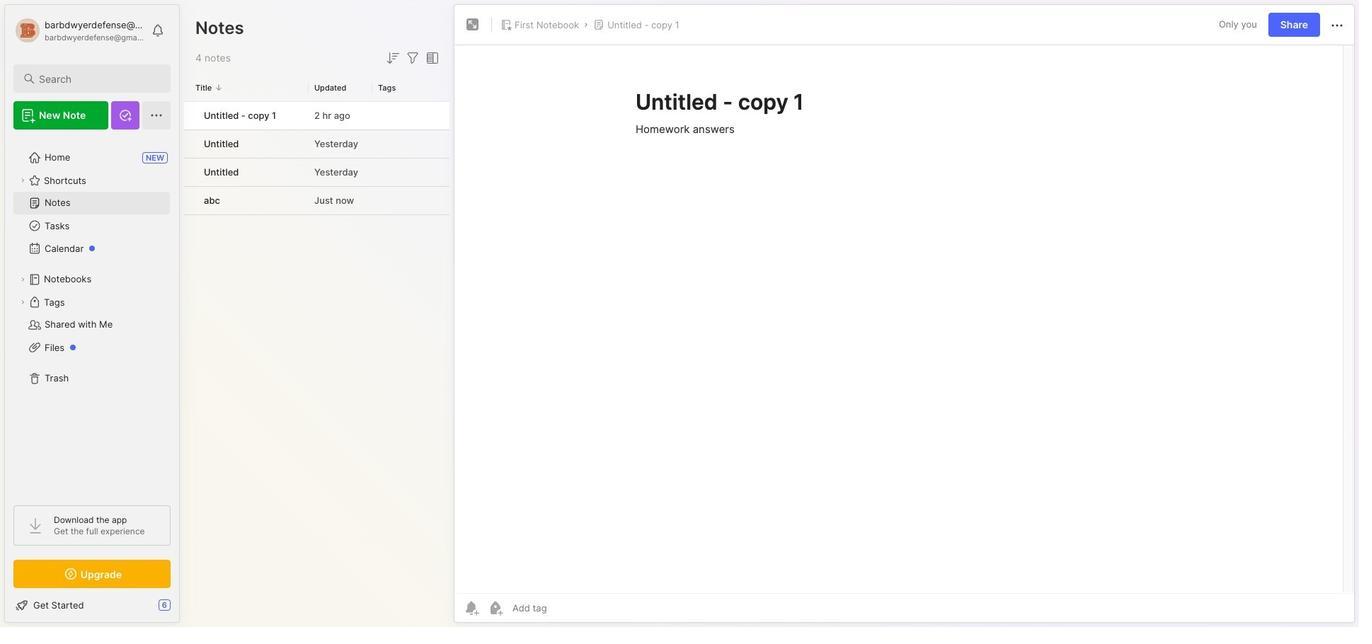 Task type: locate. For each thing, give the bounding box(es) containing it.
Search text field
[[39, 72, 158, 86]]

add a reminder image
[[463, 600, 480, 617]]

3 cell from the top
[[184, 159, 195, 186]]

more actions image
[[1329, 17, 1346, 34]]

Help and Learning task checklist field
[[5, 594, 179, 617]]

row group
[[184, 102, 450, 216]]

Account field
[[13, 16, 144, 45]]

expand note image
[[465, 16, 482, 33]]

1 cell from the top
[[184, 102, 195, 130]]

None search field
[[39, 70, 158, 87]]

note window element
[[454, 4, 1355, 627]]

none search field inside "main" element
[[39, 70, 158, 87]]

expand tags image
[[18, 298, 27, 307]]

Note Editor text field
[[455, 45, 1355, 593]]

4 cell from the top
[[184, 187, 195, 215]]

tree
[[5, 138, 179, 493]]

cell
[[184, 102, 195, 130], [184, 130, 195, 158], [184, 159, 195, 186], [184, 187, 195, 215]]

add filters image
[[404, 50, 421, 67]]



Task type: describe. For each thing, give the bounding box(es) containing it.
Add filters field
[[404, 50, 421, 67]]

Sort options field
[[385, 50, 402, 67]]

tree inside "main" element
[[5, 138, 179, 493]]

Add tag field
[[511, 602, 618, 615]]

View options field
[[421, 50, 441, 67]]

More actions field
[[1329, 16, 1346, 34]]

add tag image
[[487, 600, 504, 617]]

click to collapse image
[[179, 601, 189, 618]]

main element
[[0, 0, 184, 627]]

2 cell from the top
[[184, 130, 195, 158]]

expand notebooks image
[[18, 275, 27, 284]]



Task type: vqa. For each thing, say whether or not it's contained in the screenshot.
the Note Editor text field
yes



